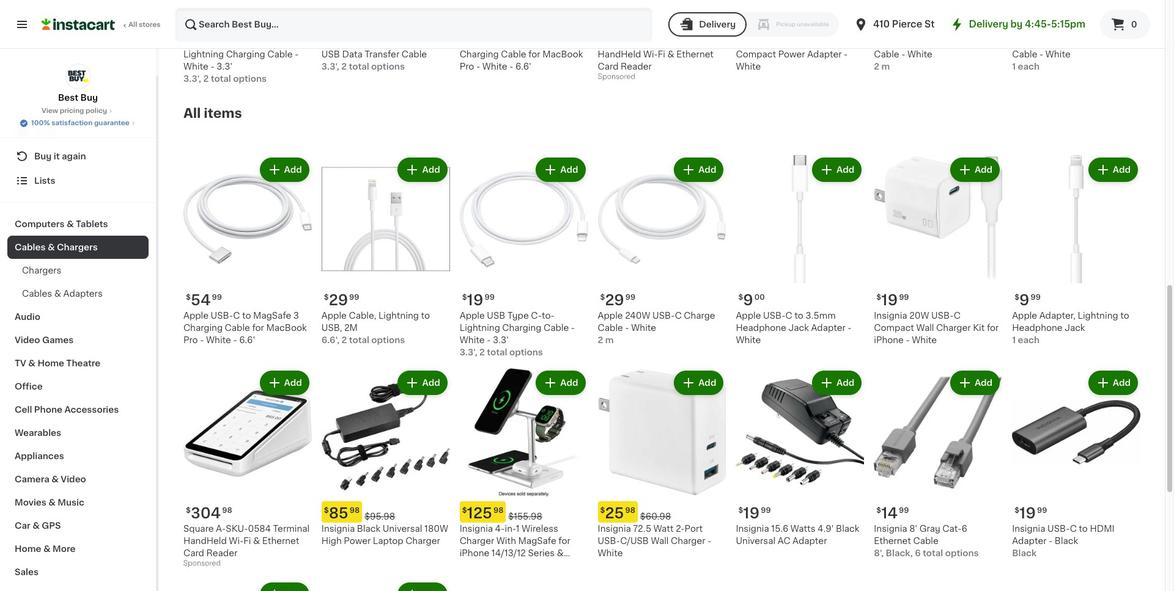 Task type: describe. For each thing, give the bounding box(es) containing it.
$ inside $ 85 98
[[324, 507, 329, 515]]

apple inside apple 3.3' white lightning usb data transfer cable 3.3', 2 total options
[[322, 38, 347, 46]]

usb,
[[322, 324, 342, 333]]

total inside apple cable, lightning to usb, 2m 6.6', 2 total options
[[349, 336, 369, 345]]

ac
[[778, 537, 790, 546]]

insignia for insignia 20w usb-c compact wall charger kit for iphone - white
[[874, 312, 907, 320]]

office
[[15, 383, 43, 391]]

$ 9 99
[[1015, 293, 1041, 308]]

black,
[[886, 550, 913, 558]]

add for apple usb type c-to- lightning charging cable - white - 3.3'
[[560, 166, 578, 174]]

99 for add "button" corresponding to insignia usb-c to hdmi adapter - black
[[1037, 507, 1047, 515]]

add for apple cable, lightning to usb, 2m
[[422, 166, 440, 174]]

white inside apple 3.3' white lightning usb data transfer cable 3.3', 2 total options
[[367, 38, 392, 46]]

with
[[496, 537, 516, 546]]

1 horizontal spatial 6
[[962, 525, 967, 534]]

home inside home & more 'link'
[[15, 545, 41, 554]]

white inside "apple usb-c woven charge cable - white 1 each"
[[1046, 50, 1071, 59]]

c inside apple 35w dual usb-c port compact power adapter - white
[[829, 38, 836, 46]]

99 for add "button" corresponding to insignia 20w usb-c compact wall charger kit for iphone - white
[[899, 294, 909, 301]]

jack inside apple adapter, lightning to headphone jack 1 each
[[1065, 324, 1085, 333]]

Search field
[[176, 9, 651, 40]]

- inside apple 35w dual usb-c port compact power adapter - white
[[844, 50, 848, 59]]

usb- inside "apple usb-c woven charge cable - white 1 each"
[[1039, 38, 1062, 46]]

st
[[925, 20, 935, 29]]

watts
[[791, 525, 816, 534]]

add button for apple usb-c to magsafe 3 charging cable for macbook pro - white - 6.6'
[[261, 159, 308, 181]]

99 inside $ 64 99
[[765, 20, 775, 27]]

magsafe for best seller
[[529, 38, 568, 46]]

0 button
[[1100, 10, 1150, 39]]

$ inside the $ 54 99
[[186, 294, 191, 301]]

$ 14 99
[[877, 507, 909, 521]]

product group containing 54
[[183, 155, 312, 347]]

seller
[[478, 3, 494, 8]]

2 vertical spatial 3.3',
[[460, 348, 477, 357]]

wi- inside button
[[643, 50, 658, 59]]

$ 85 98
[[324, 507, 360, 521]]

a- inside button
[[630, 38, 640, 46]]

1 vertical spatial 6
[[915, 550, 921, 558]]

product group containing 85
[[322, 369, 450, 548]]

$125.98 original price: $155.98 element
[[460, 502, 588, 523]]

airpods
[[519, 562, 552, 570]]

universal inside insignia 15.6 watts 4.9' black universal ac adapter
[[736, 537, 776, 546]]

& inside button
[[668, 50, 674, 59]]

c inside group
[[233, 312, 240, 320]]

72.5
[[633, 525, 651, 534]]

apple cable, lightning to usb, 2m 6.6', 2 total options
[[322, 312, 430, 345]]

add button for insignia 20w usb-c compact wall charger kit for iphone - white
[[951, 159, 999, 181]]

1 inside apple adapter, lightning to headphone jack 1 each
[[1012, 336, 1016, 345]]

- inside "apple usb-c woven charge cable - white 1 each"
[[1040, 50, 1043, 59]]

charger inside insignia 72.5 watt 2-port usb-c/usb wall charger - white
[[671, 537, 705, 546]]

2 vertical spatial 3.3'
[[493, 336, 509, 345]]

wireless
[[522, 525, 558, 534]]

lightning inside apple adapter, lightning to headphone jack 1 each
[[1078, 312, 1118, 320]]

theatre
[[66, 360, 100, 368]]

0 horizontal spatial handheld
[[183, 537, 227, 546]]

iphone for 14/13/12
[[460, 550, 489, 558]]

0 horizontal spatial ethernet
[[262, 537, 299, 546]]

add button for insignia 8' gray cat-6 ethernet cable
[[951, 372, 999, 394]]

transfer
[[365, 50, 399, 59]]

headphone inside apple usb-c to 3.5mm headphone jack adapter - white
[[736, 324, 786, 333]]

video inside video games link
[[15, 336, 40, 345]]

1 horizontal spatial c-
[[531, 312, 542, 320]]

data
[[342, 50, 363, 59]]

office link
[[7, 375, 149, 399]]

lightning inside apple cable, lightning to usb, 2m 6.6', 2 total options
[[378, 312, 419, 320]]

- inside insignia 20w usb-c compact wall charger kit for iphone - white
[[906, 336, 910, 345]]

usb- inside apple 35w dual usb-c port compact power adapter - white
[[807, 38, 829, 46]]

apple inside apple 35w dual usb-c port compact power adapter - white
[[736, 38, 761, 46]]

0 horizontal spatial 3.3'
[[217, 62, 232, 71]]

cable inside insignia 8' gray cat-6 ethernet cable 8', black, 6 total options
[[913, 537, 939, 546]]

apple usb-c to 3.5mm headphone jack adapter - white
[[736, 312, 852, 345]]

square a-sku-0584 terminal handheld wi-fi & ethernet card reader for sponsored badge image related to product group containing square a-sku-0584 terminal handheld wi-fi & ethernet card reader
[[598, 38, 724, 71]]

to inside apple cable, lightning to usb, 2m 6.6', 2 total options
[[421, 312, 430, 320]]

cables & adapters link
[[7, 283, 149, 306]]

kit
[[973, 324, 985, 333]]

macbook for best seller
[[543, 50, 583, 59]]

99 for add "button" corresponding to apple usb type c-to- lightning charging cable - white - 3.3'
[[485, 294, 495, 301]]

14
[[881, 507, 898, 521]]

car
[[15, 522, 30, 531]]

delivery for delivery
[[699, 20, 736, 29]]

410 pierce st button
[[854, 7, 935, 42]]

lists
[[34, 177, 55, 185]]

audio link
[[7, 306, 149, 329]]

$ 54 99
[[186, 293, 222, 308]]

apple inside insignia 4-in-1 wireless charger with magsafe for iphone 14/13/12 series & apple watch, airpods & other qi-enabled devices - silver
[[460, 562, 485, 570]]

car & gps link
[[7, 515, 149, 538]]

insignia usb-c to hdmi adapter - black black
[[1012, 525, 1115, 558]]

$ 19 99 for add "button" corresponding to insignia usb-c to hdmi adapter - black
[[1015, 507, 1047, 521]]

wearables link
[[7, 422, 149, 445]]

0 horizontal spatial card
[[183, 550, 204, 558]]

adapter inside insignia 15.6 watts 4.9' black universal ac adapter
[[793, 537, 827, 546]]

insignia 72.5 watt 2-port usb-c/usb wall charger - white
[[598, 525, 711, 558]]

99 for add "button" associated with apple adapter, lightning to headphone jack
[[1031, 294, 1041, 301]]

304
[[191, 507, 221, 521]]

19 for add "button" corresponding to apple usb type c-to- lightning charging cable - white - 3.3'
[[467, 293, 483, 308]]

add button for apple usb type c-to- lightning charging cable - white - 3.3'
[[537, 159, 584, 181]]

options inside apple 3.3' white lightning usb data transfer cable 3.3', 2 total options
[[371, 62, 405, 71]]

insignia 4-in-1 wireless charger with magsafe for iphone 14/13/12 series & apple watch, airpods & other qi-enabled devices - silver
[[460, 525, 578, 592]]

$60.98
[[640, 513, 671, 521]]

0 horizontal spatial charge
[[684, 312, 715, 320]]

add button for apple adapter, lightning to headphone jack
[[1090, 159, 1137, 181]]

apple inside apple cable, lightning to usb, 2m 6.6', 2 total options
[[322, 312, 347, 320]]

for for add "button" corresponding to apple usb-c to magsafe 3 charging cable for macbook pro - white - 6.6'
[[252, 324, 264, 333]]

product group containing 125
[[460, 369, 588, 592]]

cat-
[[943, 525, 962, 534]]

wall inside insignia 20w usb-c compact wall charger kit for iphone - white
[[916, 324, 934, 333]]

410 pierce st
[[873, 20, 935, 29]]

$ inside $ 9 99
[[1015, 294, 1019, 301]]

add for apple 240w usb-c charge cable - white
[[698, 166, 716, 174]]

1 horizontal spatial buy
[[80, 94, 98, 102]]

98 for 85
[[350, 507, 360, 515]]

19 for add "button" for insignia 15.6 watts 4.9' black universal ac adapter
[[743, 507, 760, 521]]

white inside insignia 72.5 watt 2-port usb-c/usb wall charger - white
[[598, 550, 623, 558]]

2 horizontal spatial 29
[[881, 19, 901, 34]]

0 horizontal spatial reader
[[206, 550, 237, 558]]

sku- inside button
[[640, 38, 662, 46]]

black inside insignia black universal 180w high power laptop charger
[[357, 525, 380, 534]]

for for add "button" corresponding to insignia 20w usb-c compact wall charger kit for iphone - white
[[987, 324, 999, 333]]

audio
[[15, 313, 40, 322]]

cables & chargers
[[15, 243, 98, 252]]

all stores
[[128, 21, 161, 28]]

home inside tv & home theatre link
[[38, 360, 64, 368]]

usb inside apple 3.3' white lightning usb data transfer cable 3.3', 2 total options
[[322, 50, 340, 59]]

1 vertical spatial chargers
[[22, 267, 61, 275]]

square for sponsored badge image for product group containing 304
[[183, 525, 214, 534]]

black inside insignia 15.6 watts 4.9' black universal ac adapter
[[836, 525, 860, 534]]

guarantee
[[94, 120, 130, 127]]

1 horizontal spatial 240w
[[901, 38, 927, 46]]

98 for 304
[[222, 507, 232, 515]]

1 horizontal spatial charge
[[960, 38, 991, 46]]

- inside apple usb-c to 3.5mm headphone jack adapter - white
[[848, 324, 852, 333]]

insignia inside insignia usb-c to hdmi adapter - black black
[[1012, 525, 1045, 534]]

woven
[[1071, 38, 1100, 46]]

$ inside $ 125 98
[[462, 507, 467, 515]]

00 for 9
[[755, 294, 765, 301]]

$ inside $ 9 00
[[738, 294, 743, 301]]

view pricing policy link
[[42, 106, 114, 116]]

0 horizontal spatial wi-
[[229, 537, 244, 546]]

usb- inside apple usb-c to 3.5mm headphone jack adapter - white
[[763, 312, 786, 320]]

add for insignia black universal 180w high power laptop charger
[[422, 379, 440, 388]]

product group containing 25
[[598, 369, 726, 560]]

to inside apple adapter, lightning to headphone jack 1 each
[[1120, 312, 1129, 320]]

usb- inside insignia 72.5 watt 2-port usb-c/usb wall charger - white
[[598, 537, 620, 546]]

insignia for insignia 4-in-1 wireless charger with magsafe for iphone 14/13/12 series & apple watch, airpods & other qi-enabled devices - silver
[[460, 525, 493, 534]]

$ 64 99
[[738, 19, 775, 34]]

white inside apple 35w dual usb-c port compact power adapter - white
[[736, 62, 761, 71]]

0 vertical spatial to-
[[266, 38, 278, 46]]

25
[[605, 507, 624, 521]]

items
[[204, 107, 242, 120]]

buy it again
[[34, 152, 86, 161]]

$ 9 00
[[738, 293, 765, 308]]

square a-sku-0584 terminal handheld wi-fi & ethernet card reader for sponsored badge image for product group containing 304
[[183, 525, 309, 558]]

1 inside "apple usb-c woven charge cable - white 1 each"
[[1012, 62, 1016, 71]]

reader inside button
[[621, 62, 652, 71]]

delivery by 4:45-5:15pm link
[[949, 17, 1085, 32]]

universal inside insignia black universal 180w high power laptop charger
[[383, 525, 422, 534]]

0 vertical spatial apple 240w usb-c charge cable - white 2 m
[[874, 38, 991, 71]]

0 vertical spatial chargers
[[57, 243, 98, 252]]

appliances
[[15, 453, 64, 461]]

camera
[[15, 476, 49, 484]]

85
[[329, 507, 348, 521]]

1 horizontal spatial type
[[508, 312, 529, 320]]

- inside insignia usb-c to hdmi adapter - black black
[[1049, 537, 1053, 546]]

adapter,
[[1039, 312, 1076, 320]]

home & more link
[[7, 538, 149, 561]]

handheld inside button
[[598, 50, 641, 59]]

tv & home theatre
[[15, 360, 100, 368]]

99 for add "button" corresponding to apple 240w usb-c charge cable - white
[[625, 294, 636, 301]]

product group containing 304
[[183, 369, 312, 571]]

pierce
[[892, 20, 922, 29]]

adapter inside insignia usb-c to hdmi adapter - black black
[[1012, 537, 1047, 546]]

compact inside insignia 20w usb-c compact wall charger kit for iphone - white
[[874, 324, 914, 333]]

port inside insignia 72.5 watt 2-port usb-c/usb wall charger - white
[[685, 525, 703, 534]]

each inside "apple usb-c woven charge cable - white 1 each"
[[1018, 62, 1040, 71]]

delivery for delivery by 4:45-5:15pm
[[969, 20, 1008, 29]]

pricing
[[60, 108, 84, 114]]

1 vertical spatial apple 240w usb-c charge cable - white 2 m
[[598, 312, 715, 345]]

apple usb-c to magsafe 3 charging cable for macbook pro - white - 6.6' for best seller
[[460, 38, 583, 71]]

ethernet inside insignia 8' gray cat-6 ethernet cable 8', black, 6 total options
[[874, 537, 911, 546]]

insignia 20w usb-c compact wall charger kit for iphone - white
[[874, 312, 999, 345]]

lightning inside apple 3.3' white lightning usb data transfer cable 3.3', 2 total options
[[394, 38, 434, 46]]

cables & chargers link
[[7, 236, 149, 259]]

0 horizontal spatial usb
[[211, 38, 229, 46]]

ethernet inside the square a-sku-0584 terminal handheld wi-fi & ethernet card reader button
[[677, 50, 714, 59]]

usb- inside insignia 20w usb-c compact wall charger kit for iphone - white
[[931, 312, 954, 320]]

2-
[[676, 525, 685, 534]]

c inside apple usb-c to 3.5mm headphone jack adapter - white
[[786, 312, 792, 320]]

0 vertical spatial type
[[231, 38, 253, 46]]

3.3', inside apple 3.3' white lightning usb data transfer cable 3.3', 2 total options
[[322, 62, 339, 71]]

tv
[[15, 360, 26, 368]]

satisfaction
[[51, 120, 93, 127]]

6.6' for $
[[239, 336, 255, 345]]

100%
[[31, 120, 50, 127]]

4:45-
[[1025, 20, 1051, 29]]

car & gps
[[15, 522, 61, 531]]

1 vertical spatial a-
[[216, 525, 226, 534]]

add button for apple cable, lightning to usb, 2m
[[399, 159, 446, 181]]

1 inside insignia 4-in-1 wireless charger with magsafe for iphone 14/13/12 series & apple watch, airpods & other qi-enabled devices - silver
[[516, 525, 520, 534]]

2 horizontal spatial $ 29 99
[[877, 19, 912, 34]]

apple 3.3' white lightning usb data transfer cable 3.3', 2 total options
[[322, 38, 434, 71]]

98 for 125
[[493, 507, 503, 515]]

0 horizontal spatial 240w
[[625, 312, 650, 320]]

c/usb
[[620, 537, 649, 546]]

c inside insignia 20w usb-c compact wall charger kit for iphone - white
[[954, 312, 961, 320]]

power inside insignia black universal 180w high power laptop charger
[[344, 537, 371, 546]]

3 for $
[[293, 312, 299, 320]]

macbook for $
[[266, 324, 307, 333]]

410
[[873, 20, 890, 29]]

insignia for insignia 15.6 watts 4.9' black universal ac adapter
[[736, 525, 769, 534]]

jack inside apple usb-c to 3.5mm headphone jack adapter - white
[[789, 324, 809, 333]]

best seller
[[463, 3, 494, 8]]

cell phone accessories
[[15, 406, 119, 415]]

add button for apple usb-c to 3.5mm headphone jack adapter - white
[[813, 159, 861, 181]]

$ 19 99 for add "button" corresponding to apple usb type c-to- lightning charging cable - white - 3.3'
[[462, 293, 495, 308]]

total inside apple 3.3' white lightning usb data transfer cable 3.3', 2 total options
[[349, 62, 369, 71]]

2 inside apple cable, lightning to usb, 2m 6.6', 2 total options
[[342, 336, 347, 345]]

35w
[[763, 38, 783, 46]]

sales link
[[7, 561, 149, 585]]

square a-sku-0584 terminal handheld wi-fi & ethernet card reader button
[[598, 0, 726, 73]]

add for insignia 20w usb-c compact wall charger kit for iphone - white
[[975, 166, 993, 174]]

series
[[528, 550, 555, 558]]

0 horizontal spatial buy
[[34, 152, 52, 161]]

delivery button
[[668, 12, 747, 37]]

1 vertical spatial sku-
[[226, 525, 248, 534]]

phone
[[34, 406, 62, 415]]

1 vertical spatial m
[[605, 336, 614, 345]]

$ 19 99 for add "button" for insignia 15.6 watts 4.9' black universal ac adapter
[[738, 507, 771, 521]]

apple 35w dual usb-c port compact power adapter - white
[[736, 38, 856, 71]]

6.6',
[[322, 336, 339, 345]]

view
[[42, 108, 58, 114]]

charger inside insignia black universal 180w high power laptop charger
[[406, 537, 440, 546]]

insignia inside insignia 8' gray cat-6 ethernet cable 8', black, 6 total options
[[874, 525, 907, 534]]

3 for best seller
[[570, 38, 575, 46]]

99 for add "button" related to insignia 8' gray cat-6 ethernet cable
[[899, 507, 909, 515]]

insignia 15.6 watts 4.9' black universal ac adapter
[[736, 525, 860, 546]]

adapter inside apple 35w dual usb-c port compact power adapter - white
[[807, 50, 842, 59]]

add for insignia 72.5 watt 2-port usb-c/usb wall charger - white
[[698, 379, 716, 388]]

headphone inside apple adapter, lightning to headphone jack 1 each
[[1012, 324, 1063, 333]]

all for all items
[[183, 107, 201, 120]]

sales
[[15, 569, 39, 577]]



Task type: locate. For each thing, give the bounding box(es) containing it.
options inside insignia 8' gray cat-6 ethernet cable 8', black, 6 total options
[[945, 550, 979, 558]]

1 vertical spatial 0584
[[248, 525, 271, 534]]

fi inside button
[[658, 50, 665, 59]]

2 horizontal spatial 3.3'
[[493, 336, 509, 345]]

adapter
[[807, 50, 842, 59], [811, 324, 846, 333], [793, 537, 827, 546], [1012, 537, 1047, 546]]

None search field
[[175, 7, 653, 42]]

options inside apple cable, lightning to usb, 2m 6.6', 2 total options
[[371, 336, 405, 345]]

magsafe inside insignia 4-in-1 wireless charger with magsafe for iphone 14/13/12 series & apple watch, airpods & other qi-enabled devices - silver
[[518, 537, 556, 546]]

charger down 2- in the bottom of the page
[[671, 537, 705, 546]]

0 vertical spatial magsafe
[[529, 38, 568, 46]]

video up music
[[61, 476, 86, 484]]

0 horizontal spatial sponsored badge image
[[183, 561, 220, 568]]

charger down 180w
[[406, 537, 440, 546]]

1 horizontal spatial apple usb type c-to- lightning charging cable - white - 3.3' 3.3', 2 total options
[[460, 312, 575, 357]]

charger left kit
[[936, 324, 971, 333]]

for inside insignia 4-in-1 wireless charger with magsafe for iphone 14/13/12 series & apple watch, airpods & other qi-enabled devices - silver
[[559, 537, 570, 546]]

jack down the adapter,
[[1065, 324, 1085, 333]]

$ inside $ 304 98
[[186, 507, 191, 515]]

0 vertical spatial 6.6'
[[516, 62, 531, 71]]

add button for insignia black universal 180w high power laptop charger
[[399, 372, 446, 394]]

terminal inside the square a-sku-0584 terminal handheld wi-fi & ethernet card reader button
[[687, 38, 724, 46]]

0 horizontal spatial 6.6'
[[239, 336, 255, 345]]

0 horizontal spatial 29
[[329, 293, 348, 308]]

best for best seller
[[463, 3, 477, 8]]

video down audio
[[15, 336, 40, 345]]

0 horizontal spatial square
[[183, 525, 214, 534]]

98 for 25
[[625, 507, 635, 515]]

1 horizontal spatial 3.3',
[[322, 62, 339, 71]]

white inside apple usb-c to 3.5mm headphone jack adapter - white
[[736, 336, 761, 345]]

1 vertical spatial universal
[[736, 537, 776, 546]]

wall inside insignia 72.5 watt 2-port usb-c/usb wall charger - white
[[651, 537, 669, 546]]

$ 29 99 for add "button" corresponding to apple 240w usb-c charge cable - white
[[600, 293, 636, 308]]

8'
[[909, 525, 917, 534]]

0 vertical spatial 240w
[[901, 38, 927, 46]]

1 vertical spatial compact
[[874, 324, 914, 333]]

hdmi
[[1090, 525, 1115, 534]]

best buy logo image
[[65, 64, 91, 89]]

14/13/12
[[492, 550, 526, 558]]

29 for apple cable, lightning to usb, 2m add "button"
[[329, 293, 348, 308]]

0 horizontal spatial to-
[[266, 38, 278, 46]]

0 vertical spatial apple usb-c to magsafe 3 charging cable for macbook pro - white - 6.6'
[[460, 38, 583, 71]]

music
[[58, 499, 84, 508]]

0584
[[662, 38, 685, 46], [248, 525, 271, 534]]

enabled
[[500, 574, 535, 583]]

by
[[1011, 20, 1023, 29]]

2 inside apple 3.3' white lightning usb data transfer cable 3.3', 2 total options
[[341, 62, 347, 71]]

98 right 25
[[625, 507, 635, 515]]

1 each from the top
[[1018, 62, 1040, 71]]

usb- inside insignia usb-c to hdmi adapter - black black
[[1048, 525, 1070, 534]]

2 horizontal spatial usb
[[487, 312, 505, 320]]

1 vertical spatial wi-
[[229, 537, 244, 546]]

0 vertical spatial buy
[[80, 94, 98, 102]]

all left items
[[183, 107, 201, 120]]

all items
[[183, 107, 242, 120]]

delivery left the by
[[969, 20, 1008, 29]]

9 for $ 9 99
[[1019, 293, 1030, 308]]

$ 19 99 for add "button" corresponding to insignia 20w usb-c compact wall charger kit for iphone - white
[[877, 293, 909, 308]]

card inside button
[[598, 62, 619, 71]]

0 horizontal spatial delivery
[[699, 20, 736, 29]]

universal up laptop
[[383, 525, 422, 534]]

to inside apple usb-c to 3.5mm headphone jack adapter - white
[[795, 312, 803, 320]]

1 horizontal spatial video
[[61, 476, 86, 484]]

0 vertical spatial c-
[[255, 38, 266, 46]]

chargers link
[[7, 259, 149, 283]]

ethernet up black,
[[874, 537, 911, 546]]

iphone inside insignia 4-in-1 wireless charger with magsafe for iphone 14/13/12 series & apple watch, airpods & other qi-enabled devices - silver
[[460, 550, 489, 558]]

1 vertical spatial port
[[685, 525, 703, 534]]

stores
[[139, 21, 161, 28]]

charger inside insignia 4-in-1 wireless charger with magsafe for iphone 14/13/12 series & apple watch, airpods & other qi-enabled devices - silver
[[460, 537, 494, 546]]

9
[[743, 293, 753, 308], [1019, 293, 1030, 308]]

1
[[1012, 62, 1016, 71], [1012, 336, 1016, 345], [516, 525, 520, 534]]

magsafe
[[529, 38, 568, 46], [253, 312, 291, 320], [518, 537, 556, 546]]

100% satisfaction guarantee button
[[19, 116, 137, 128]]

delivery
[[969, 20, 1008, 29], [699, 20, 736, 29]]

delivery inside button
[[699, 20, 736, 29]]

0 horizontal spatial $ 29 99
[[324, 293, 359, 308]]

$85.98 original price: $95.98 element
[[322, 502, 450, 523]]

0 vertical spatial iphone
[[874, 336, 904, 345]]

compact inside apple 35w dual usb-c port compact power adapter - white
[[736, 50, 776, 59]]

usb-
[[487, 38, 509, 46], [807, 38, 829, 46], [929, 38, 951, 46], [1039, 38, 1062, 46], [211, 312, 233, 320], [653, 312, 675, 320], [763, 312, 786, 320], [931, 312, 954, 320], [1048, 525, 1070, 534], [598, 537, 620, 546]]

1 horizontal spatial wi-
[[643, 50, 658, 59]]

universal down '15.6'
[[736, 537, 776, 546]]

cables down the computers
[[15, 243, 46, 252]]

home & more
[[15, 545, 75, 554]]

99 for add "button" for insignia 15.6 watts 4.9' black universal ac adapter
[[761, 507, 771, 515]]

4 98 from the left
[[625, 507, 635, 515]]

1 vertical spatial reader
[[206, 550, 237, 558]]

iphone inside insignia 20w usb-c compact wall charger kit for iphone - white
[[874, 336, 904, 345]]

to inside insignia usb-c to hdmi adapter - black black
[[1079, 525, 1088, 534]]

1 horizontal spatial 0584
[[662, 38, 685, 46]]

1 horizontal spatial square
[[598, 38, 628, 46]]

sku-
[[640, 38, 662, 46], [226, 525, 248, 534]]

apple usb-c to magsafe 3 charging cable for macbook pro - white - 6.6' for $
[[183, 312, 307, 345]]

white inside insignia 20w usb-c compact wall charger kit for iphone - white
[[912, 336, 937, 345]]

00 inside $ 19 00
[[1037, 20, 1048, 27]]

insignia 8' gray cat-6 ethernet cable 8', black, 6 total options
[[874, 525, 979, 558]]

chargers up chargers link
[[57, 243, 98, 252]]

add for apple usb-c to 3.5mm headphone jack adapter - white
[[837, 166, 854, 174]]

insignia inside insignia black universal 180w high power laptop charger
[[322, 525, 355, 534]]

1 horizontal spatial to-
[[542, 312, 555, 320]]

apple inside "apple usb-c woven charge cable - white 1 each"
[[1012, 38, 1037, 46]]

pro inside group
[[183, 336, 198, 345]]

lightning
[[394, 38, 434, 46], [183, 50, 224, 59], [378, 312, 419, 320], [1078, 312, 1118, 320], [460, 324, 500, 333]]

$ inside $ 19 00
[[1015, 20, 1019, 27]]

apple usb-c to magsafe 3 charging cable for macbook pro - white - 6.6' down the $ 54 99
[[183, 312, 307, 345]]

wearables
[[15, 429, 61, 438]]

99 for apple cable, lightning to usb, 2m add "button"
[[349, 294, 359, 301]]

sponsored badge image for product group containing square a-sku-0584 terminal handheld wi-fi & ethernet card reader
[[598, 74, 635, 81]]

0 horizontal spatial all
[[128, 21, 137, 28]]

cable inside "apple usb-c woven charge cable - white 1 each"
[[1012, 50, 1037, 59]]

policy
[[86, 108, 107, 114]]

99 inside the $ 54 99
[[212, 294, 222, 301]]

add button for insignia 4-in-1 wireless charger with magsafe for iphone 14/13/12 series & apple watch, airpods & other qi-enabled devices - silver
[[537, 372, 584, 394]]

$ inside $ 14 99
[[877, 507, 881, 515]]

compact down 35w
[[736, 50, 776, 59]]

port right dual
[[838, 38, 856, 46]]

square a-sku-0584 terminal handheld wi-fi & ethernet card reader inside button
[[598, 38, 724, 71]]

delivery by 4:45-5:15pm
[[969, 20, 1085, 29]]

-
[[295, 50, 299, 59], [844, 50, 848, 59], [901, 50, 905, 59], [1040, 50, 1043, 59], [211, 62, 214, 71], [476, 62, 480, 71], [510, 62, 513, 71], [571, 324, 575, 333], [625, 324, 629, 333], [848, 324, 852, 333], [200, 336, 204, 345], [233, 336, 237, 345], [487, 336, 491, 345], [906, 336, 910, 345], [708, 537, 711, 546], [1049, 537, 1053, 546], [574, 574, 578, 583]]

headphone down $ 9 00
[[736, 324, 786, 333]]

cable inside apple 3.3' white lightning usb data transfer cable 3.3', 2 total options
[[402, 50, 427, 59]]

camera & video link
[[7, 468, 149, 492]]

0 horizontal spatial pro
[[183, 336, 198, 345]]

other
[[460, 574, 485, 583]]

iphone for -
[[874, 336, 904, 345]]

1 vertical spatial type
[[508, 312, 529, 320]]

best
[[463, 3, 477, 8], [58, 94, 78, 102]]

1 vertical spatial sponsored badge image
[[183, 561, 220, 568]]

shop link
[[7, 120, 149, 144]]

sponsored badge image for product group containing 304
[[183, 561, 220, 568]]

video
[[15, 336, 40, 345], [61, 476, 86, 484]]

0 vertical spatial universal
[[383, 525, 422, 534]]

$ 29 99 for apple cable, lightning to usb, 2m add "button"
[[324, 293, 359, 308]]

ethernet down delivery button
[[677, 50, 714, 59]]

0 horizontal spatial 3.3',
[[183, 75, 201, 83]]

home up sales
[[15, 545, 41, 554]]

1 horizontal spatial 3
[[570, 38, 575, 46]]

insignia for insignia 72.5 watt 2-port usb-c/usb wall charger - white
[[598, 525, 631, 534]]

1 horizontal spatial terminal
[[687, 38, 724, 46]]

reader
[[621, 62, 652, 71], [206, 550, 237, 558]]

1 vertical spatial usb
[[322, 50, 340, 59]]

0 vertical spatial 0584
[[662, 38, 685, 46]]

- inside insignia 72.5 watt 2-port usb-c/usb wall charger - white
[[708, 537, 711, 546]]

cables up audio
[[22, 290, 52, 298]]

c inside insignia usb-c to hdmi adapter - black black
[[1070, 525, 1077, 534]]

buy
[[80, 94, 98, 102], [34, 152, 52, 161]]

0584 for sponsored badge image related to product group containing square a-sku-0584 terminal handheld wi-fi & ethernet card reader
[[662, 38, 685, 46]]

insignia inside insignia 15.6 watts 4.9' black universal ac adapter
[[736, 525, 769, 534]]

1 horizontal spatial best
[[463, 3, 477, 8]]

jack
[[789, 324, 809, 333], [1065, 324, 1085, 333]]

gps
[[42, 522, 61, 531]]

$ inside $ 64 99
[[738, 20, 743, 27]]

0
[[1131, 20, 1137, 29]]

charger inside insignia 20w usb-c compact wall charger kit for iphone - white
[[936, 324, 971, 333]]

apple inside apple adapter, lightning to headphone jack 1 each
[[1012, 312, 1037, 320]]

1 horizontal spatial pro
[[460, 62, 474, 71]]

0 horizontal spatial best
[[58, 94, 78, 102]]

pro for best seller
[[460, 62, 474, 71]]

5:15pm
[[1051, 20, 1085, 29]]

service type group
[[668, 12, 839, 37]]

$25.98 original price: $60.98 element
[[598, 502, 726, 523]]

add for insignia 15.6 watts 4.9' black universal ac adapter
[[837, 379, 854, 388]]

charge
[[960, 38, 991, 46], [1102, 38, 1134, 46], [684, 312, 715, 320]]

c
[[509, 38, 516, 46], [829, 38, 836, 46], [951, 38, 958, 46], [1062, 38, 1069, 46], [233, 312, 240, 320], [675, 312, 682, 320], [786, 312, 792, 320], [954, 312, 961, 320], [1070, 525, 1077, 534]]

best for best buy
[[58, 94, 78, 102]]

$ 304 98
[[186, 507, 232, 521]]

each inside apple adapter, lightning to headphone jack 1 each
[[1018, 336, 1040, 345]]

insignia for insignia black universal 180w high power laptop charger
[[322, 525, 355, 534]]

total inside insignia 8' gray cat-6 ethernet cable 8', black, 6 total options
[[923, 550, 943, 558]]

instacart logo image
[[42, 17, 115, 32]]

9 for $ 9 00
[[743, 293, 753, 308]]

power down dual
[[778, 50, 805, 59]]

$155.98
[[508, 513, 542, 521]]

- inside insignia 4-in-1 wireless charger with magsafe for iphone 14/13/12 series & apple watch, airpods & other qi-enabled devices - silver
[[574, 574, 578, 583]]

product group containing 14
[[874, 369, 1002, 560]]

1 vertical spatial 3
[[293, 312, 299, 320]]

buy up 'policy'
[[80, 94, 98, 102]]

64
[[743, 19, 763, 34]]

in-
[[505, 525, 516, 534]]

00 up apple usb-c to 3.5mm headphone jack adapter - white
[[755, 294, 765, 301]]

watt
[[654, 525, 674, 534]]

1 vertical spatial all
[[183, 107, 201, 120]]

again
[[62, 152, 86, 161]]

& inside 'link'
[[43, 545, 51, 554]]

wall
[[916, 324, 934, 333], [651, 537, 669, 546]]

00 for 19
[[1037, 20, 1048, 27]]

jack down 3.5mm
[[789, 324, 809, 333]]

best left the seller
[[463, 3, 477, 8]]

square inside button
[[598, 38, 628, 46]]

cell
[[15, 406, 32, 415]]

square a-sku-0584 terminal handheld wi-fi & ethernet card reader down delivery button
[[598, 38, 724, 71]]

laptop
[[373, 537, 403, 546]]

terminal for product group containing square a-sku-0584 terminal handheld wi-fi & ethernet card reader
[[687, 38, 724, 46]]

3.3'
[[349, 38, 365, 46], [217, 62, 232, 71], [493, 336, 509, 345]]

0 vertical spatial wi-
[[643, 50, 658, 59]]

add for insignia 4-in-1 wireless charger with magsafe for iphone 14/13/12 series & apple watch, airpods & other qi-enabled devices - silver
[[560, 379, 578, 388]]

19 for add "button" corresponding to insignia usb-c to hdmi adapter - black
[[1019, 507, 1036, 521]]

$ inside $ 25 98
[[600, 507, 605, 515]]

computers & tablets link
[[7, 213, 149, 236]]

terminal for product group containing 304
[[273, 525, 309, 534]]

c inside "apple usb-c woven charge cable - white 1 each"
[[1062, 38, 1069, 46]]

0 vertical spatial home
[[38, 360, 64, 368]]

1 vertical spatial 1
[[1012, 336, 1016, 345]]

0584 inside button
[[662, 38, 685, 46]]

98 right 304
[[222, 507, 232, 515]]

1 down $155.98
[[516, 525, 520, 534]]

for for add "button" corresponding to insignia 4-in-1 wireless charger with magsafe for iphone 14/13/12 series & apple watch, airpods & other qi-enabled devices - silver
[[559, 537, 570, 546]]

0 vertical spatial m
[[882, 62, 890, 71]]

6
[[962, 525, 967, 534], [915, 550, 921, 558]]

1 vertical spatial to-
[[542, 312, 555, 320]]

0 vertical spatial 3.3',
[[322, 62, 339, 71]]

all stores link
[[42, 7, 161, 42]]

compact down the 20w
[[874, 324, 914, 333]]

99 for add "button" corresponding to apple usb-c to magsafe 3 charging cable for macbook pro - white - 6.6'
[[212, 294, 222, 301]]

power right 'high'
[[344, 537, 371, 546]]

insignia
[[874, 312, 907, 320], [322, 525, 355, 534], [460, 525, 493, 534], [598, 525, 631, 534], [736, 525, 769, 534], [874, 525, 907, 534], [1012, 525, 1045, 534]]

square for sponsored badge image related to product group containing square a-sku-0584 terminal handheld wi-fi & ethernet card reader
[[598, 38, 628, 46]]

1 down delivery by 4:45-5:15pm link
[[1012, 62, 1016, 71]]

all left stores
[[128, 21, 137, 28]]

0 vertical spatial macbook
[[543, 50, 583, 59]]

1 horizontal spatial macbook
[[543, 50, 583, 59]]

1 horizontal spatial port
[[838, 38, 856, 46]]

apple usb type c-to- lightning charging cable - white - 3.3' 3.3', 2 total options
[[183, 38, 299, 83], [460, 312, 575, 357]]

00 inside $ 9 00
[[755, 294, 765, 301]]

product group containing square a-sku-0584 terminal handheld wi-fi & ethernet card reader
[[598, 0, 726, 84]]

&
[[668, 50, 674, 59], [67, 220, 74, 229], [48, 243, 55, 252], [54, 290, 61, 298], [28, 360, 35, 368], [52, 476, 59, 484], [48, 499, 56, 508], [32, 522, 40, 531], [253, 537, 260, 546], [43, 545, 51, 554], [557, 550, 564, 558], [554, 562, 561, 570]]

2 each from the top
[[1018, 336, 1040, 345]]

1 vertical spatial pro
[[183, 336, 198, 345]]

2 9 from the left
[[1019, 293, 1030, 308]]

29 for add "button" corresponding to apple 240w usb-c charge cable - white
[[605, 293, 624, 308]]

1 headphone from the left
[[736, 324, 786, 333]]

00 right the by
[[1037, 20, 1048, 27]]

add button for apple 240w usb-c charge cable - white
[[675, 159, 722, 181]]

0 horizontal spatial 9
[[743, 293, 753, 308]]

54
[[191, 293, 211, 308]]

power inside apple 35w dual usb-c port compact power adapter - white
[[778, 50, 805, 59]]

1 horizontal spatial apple 240w usb-c charge cable - white 2 m
[[874, 38, 991, 71]]

home down video games
[[38, 360, 64, 368]]

it
[[54, 152, 60, 161]]

cables & adapters
[[22, 290, 103, 298]]

2
[[341, 62, 347, 71], [874, 62, 879, 71], [203, 75, 209, 83], [342, 336, 347, 345], [598, 336, 603, 345], [480, 348, 485, 357]]

cable,
[[349, 312, 376, 320]]

1 vertical spatial terminal
[[273, 525, 309, 534]]

cables for cables & chargers
[[15, 243, 46, 252]]

add button for insignia 72.5 watt 2-port usb-c/usb wall charger - white
[[675, 372, 722, 394]]

add for insignia 8' gray cat-6 ethernet cable
[[975, 379, 993, 388]]

movies
[[15, 499, 46, 508]]

6.6' for best seller
[[516, 62, 531, 71]]

charger down 125
[[460, 537, 494, 546]]

9 up apple adapter, lightning to headphone jack 1 each
[[1019, 293, 1030, 308]]

99 inside $ 14 99
[[899, 507, 909, 515]]

charging
[[226, 50, 265, 59], [460, 50, 499, 59], [183, 324, 223, 333], [502, 324, 541, 333]]

1 98 from the left
[[222, 507, 232, 515]]

0 horizontal spatial type
[[231, 38, 253, 46]]

computers
[[15, 220, 65, 229]]

1 horizontal spatial compact
[[874, 324, 914, 333]]

cables for cables & adapters
[[22, 290, 52, 298]]

best buy link
[[58, 64, 98, 104]]

6 right black,
[[915, 550, 921, 558]]

2 headphone from the left
[[1012, 324, 1063, 333]]

wall down the 20w
[[916, 324, 934, 333]]

ethernet left 'high'
[[262, 537, 299, 546]]

0 horizontal spatial fi
[[244, 537, 251, 546]]

2m
[[344, 324, 358, 333]]

2 jack from the left
[[1065, 324, 1085, 333]]

3.5mm
[[806, 312, 836, 320]]

buy left it
[[34, 152, 52, 161]]

to
[[518, 38, 527, 46], [242, 312, 251, 320], [421, 312, 430, 320], [795, 312, 803, 320], [1120, 312, 1129, 320], [1079, 525, 1088, 534]]

port
[[838, 38, 856, 46], [685, 525, 703, 534]]

black
[[357, 525, 380, 534], [836, 525, 860, 534], [1055, 537, 1078, 546], [1012, 550, 1037, 558]]

3 98 from the left
[[493, 507, 503, 515]]

add for insignia usb-c to hdmi adapter - black
[[1113, 379, 1131, 388]]

1 vertical spatial card
[[183, 550, 204, 558]]

all for all stores
[[128, 21, 137, 28]]

0 horizontal spatial apple usb type c-to- lightning charging cable - white - 3.3' 3.3', 2 total options
[[183, 38, 299, 83]]

0 vertical spatial 00
[[1037, 20, 1048, 27]]

00
[[1037, 20, 1048, 27], [755, 294, 765, 301]]

chargers down cables & chargers
[[22, 267, 61, 275]]

headphone down the adapter,
[[1012, 324, 1063, 333]]

add button for insignia usb-c to hdmi adapter - black
[[1090, 372, 1137, 394]]

magsafe for $
[[253, 312, 291, 320]]

each down the adapter,
[[1018, 336, 1040, 345]]

0 vertical spatial card
[[598, 62, 619, 71]]

98 inside $ 125 98
[[493, 507, 503, 515]]

sponsored badge image
[[598, 74, 635, 81], [183, 561, 220, 568]]

$ 29 99
[[877, 19, 912, 34], [324, 293, 359, 308], [600, 293, 636, 308]]

4.9'
[[818, 525, 834, 534]]

2 vertical spatial usb
[[487, 312, 505, 320]]

0 horizontal spatial 6
[[915, 550, 921, 558]]

pro for $
[[183, 336, 198, 345]]

add button for insignia 15.6 watts 4.9' black universal ac adapter
[[813, 372, 861, 394]]

0 horizontal spatial a-
[[216, 525, 226, 534]]

port right watt
[[685, 525, 703, 534]]

3.3' inside apple 3.3' white lightning usb data transfer cable 3.3', 2 total options
[[349, 38, 365, 46]]

universal
[[383, 525, 422, 534], [736, 537, 776, 546]]

$ 19 00
[[1015, 19, 1048, 34]]

9 up apple usb-c to 3.5mm headphone jack adapter - white
[[743, 293, 753, 308]]

0 horizontal spatial apple 240w usb-c charge cable - white 2 m
[[598, 312, 715, 345]]

1 vertical spatial macbook
[[266, 324, 307, 333]]

98 up 4- on the left bottom of page
[[493, 507, 503, 515]]

0 vertical spatial handheld
[[598, 50, 641, 59]]

98 right 85
[[350, 507, 360, 515]]

19 for add "button" corresponding to insignia 20w usb-c compact wall charger kit for iphone - white
[[881, 293, 898, 308]]

1 horizontal spatial iphone
[[874, 336, 904, 345]]

1 horizontal spatial power
[[778, 50, 805, 59]]

charger
[[936, 324, 971, 333], [406, 537, 440, 546], [460, 537, 494, 546], [671, 537, 705, 546]]

each down $ 19 00
[[1018, 62, 1040, 71]]

charge inside "apple usb-c woven charge cable - white 1 each"
[[1102, 38, 1134, 46]]

appliances link
[[7, 445, 149, 468]]

2 vertical spatial magsafe
[[518, 537, 556, 546]]

1 horizontal spatial ethernet
[[677, 50, 714, 59]]

99 inside $ 9 99
[[1031, 294, 1041, 301]]

add for apple adapter, lightning to headphone jack
[[1113, 166, 1131, 174]]

apple inside apple usb-c to 3.5mm headphone jack adapter - white
[[736, 312, 761, 320]]

wall down watt
[[651, 537, 669, 546]]

1 down $ 9 99
[[1012, 336, 1016, 345]]

0 vertical spatial square
[[598, 38, 628, 46]]

0 horizontal spatial terminal
[[273, 525, 309, 534]]

0 horizontal spatial macbook
[[266, 324, 307, 333]]

1 horizontal spatial reader
[[621, 62, 652, 71]]

1 horizontal spatial m
[[882, 62, 890, 71]]

tv & home theatre link
[[7, 352, 149, 375]]

insignia inside insignia 4-in-1 wireless charger with magsafe for iphone 14/13/12 series & apple watch, airpods & other qi-enabled devices - silver
[[460, 525, 493, 534]]

2 98 from the left
[[350, 507, 360, 515]]

best up pricing on the top left of page
[[58, 94, 78, 102]]

1 vertical spatial fi
[[244, 537, 251, 546]]

20w
[[909, 312, 929, 320]]

1 horizontal spatial apple usb-c to magsafe 3 charging cable for macbook pro - white - 6.6'
[[460, 38, 583, 71]]

0 horizontal spatial m
[[605, 336, 614, 345]]

0 horizontal spatial wall
[[651, 537, 669, 546]]

0584 for sponsored badge image for product group containing 304
[[248, 525, 271, 534]]

0 vertical spatial wall
[[916, 324, 934, 333]]

port inside apple 35w dual usb-c port compact power adapter - white
[[838, 38, 856, 46]]

1 horizontal spatial all
[[183, 107, 201, 120]]

adapter inside apple usb-c to 3.5mm headphone jack adapter - white
[[811, 324, 846, 333]]

6 right gray
[[962, 525, 967, 534]]

add for apple usb-c to magsafe 3 charging cable for macbook pro - white - 6.6'
[[284, 166, 302, 174]]

delivery left 64
[[699, 20, 736, 29]]

1 9 from the left
[[743, 293, 753, 308]]

product group
[[598, 0, 726, 84], [183, 155, 312, 347], [322, 155, 450, 347], [460, 155, 588, 359], [598, 155, 726, 347], [736, 155, 864, 347], [874, 155, 1002, 347], [1012, 155, 1141, 347], [183, 369, 312, 571], [322, 369, 450, 548], [460, 369, 588, 592], [598, 369, 726, 560], [736, 369, 864, 548], [874, 369, 1002, 560], [1012, 369, 1141, 560], [183, 581, 312, 592], [322, 581, 450, 592]]

square a-sku-0584 terminal handheld wi-fi & ethernet card reader down $ 304 98
[[183, 525, 309, 558]]

1 jack from the left
[[789, 324, 809, 333]]

apple usb-c to magsafe 3 charging cable for macbook pro - white - 6.6' down the seller
[[460, 38, 583, 71]]

0 vertical spatial 6
[[962, 525, 967, 534]]



Task type: vqa. For each thing, say whether or not it's contained in the screenshot.


